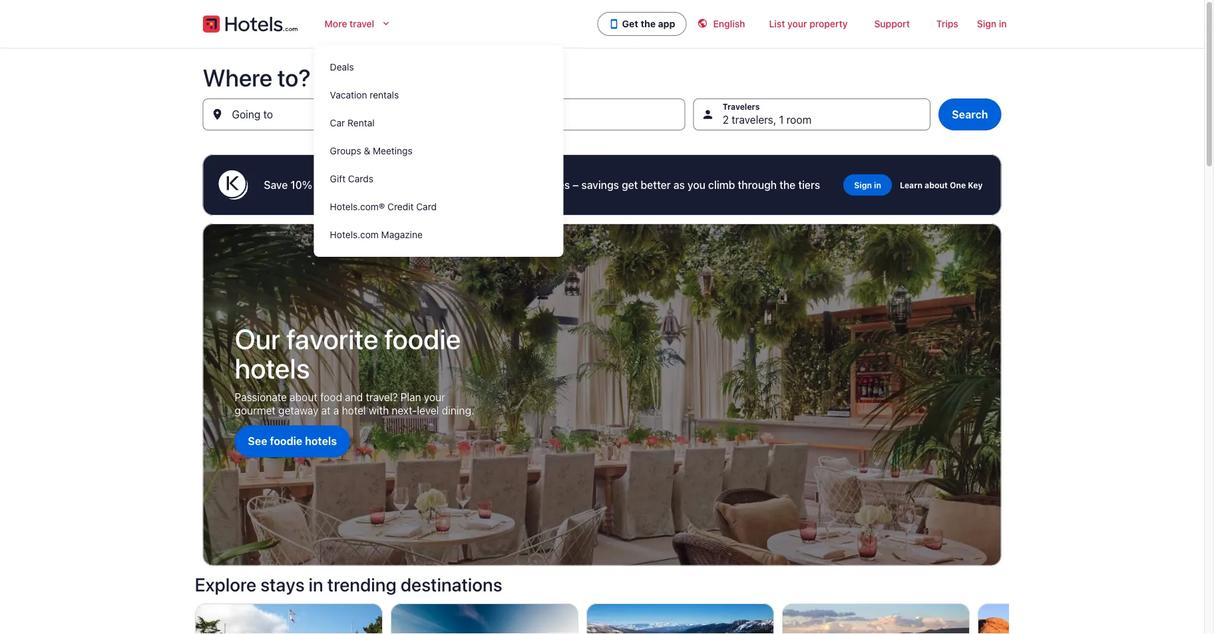 Task type: vqa. For each thing, say whether or not it's contained in the screenshot.
the left about
yes



Task type: locate. For each thing, give the bounding box(es) containing it.
save
[[264, 179, 288, 191]]

sign in inside dropdown button
[[978, 18, 1007, 29]]

the right "get"
[[641, 18, 656, 29]]

search button
[[939, 99, 1002, 131]]

gourmet
[[235, 405, 276, 417]]

get the app
[[623, 18, 676, 29]]

credit
[[388, 201, 414, 212]]

sign inside dropdown button
[[978, 18, 997, 29]]

0 horizontal spatial with
[[369, 405, 389, 417]]

in inside sign in dropdown button
[[1000, 18, 1007, 29]]

about left one
[[925, 180, 948, 190]]

you
[[688, 179, 706, 191]]

about
[[925, 180, 948, 190], [290, 391, 318, 404]]

the left tiers
[[780, 179, 796, 191]]

1 vertical spatial sign
[[855, 180, 872, 190]]

vacation rentals link
[[314, 81, 564, 109]]

a
[[334, 405, 339, 417]]

0 vertical spatial in
[[1000, 18, 1007, 29]]

destinations
[[401, 574, 503, 596]]

over
[[371, 179, 393, 191]]

with inside "our favorite foodie hotels passionate about food and travel? plan your gourmet getaway at a hotel with next-level dining."
[[369, 405, 389, 417]]

sign left learn
[[855, 180, 872, 190]]

hotels.com®
[[330, 201, 385, 212]]

in
[[1000, 18, 1007, 29], [875, 180, 882, 190], [309, 574, 324, 596]]

save 10% or more on over 100,000 hotels with member prices – savings get better as you climb through the tiers
[[264, 179, 821, 191]]

sign inside our favorite foodie hotels main content
[[855, 180, 872, 190]]

on
[[356, 179, 368, 191]]

foodie
[[385, 322, 461, 355], [270, 435, 303, 448]]

10%
[[291, 179, 312, 191]]

learn about one key link
[[898, 174, 986, 196]]

0 horizontal spatial your
[[424, 391, 446, 404]]

in left learn
[[875, 180, 882, 190]]

magazine
[[381, 229, 423, 240]]

0 horizontal spatial the
[[641, 18, 656, 29]]

0 vertical spatial with
[[472, 179, 493, 191]]

in right stays
[[309, 574, 324, 596]]

1 horizontal spatial sign in
[[978, 18, 1007, 29]]

0 vertical spatial foodie
[[385, 322, 461, 355]]

hotels.com magazine link
[[314, 221, 564, 249]]

our favorite foodie hotels passionate about food and travel? plan your gourmet getaway at a hotel with next-level dining.
[[235, 322, 474, 417]]

with down the travel?
[[369, 405, 389, 417]]

sign
[[978, 18, 997, 29], [855, 180, 872, 190]]

sign in for sign in link
[[855, 180, 882, 190]]

1 horizontal spatial with
[[472, 179, 493, 191]]

foodie right see
[[270, 435, 303, 448]]

about inside "our favorite foodie hotels passionate about food and travel? plan your gourmet getaway at a hotel with next-level dining."
[[290, 391, 318, 404]]

0 horizontal spatial sign
[[855, 180, 872, 190]]

travel?
[[366, 391, 398, 404]]

level
[[417, 405, 439, 417]]

trips link
[[924, 11, 972, 37]]

in for sign in dropdown button
[[1000, 18, 1007, 29]]

hotels up passionate
[[235, 352, 310, 385]]

in right trips
[[1000, 18, 1007, 29]]

1 vertical spatial your
[[424, 391, 446, 404]]

1 vertical spatial in
[[875, 180, 882, 190]]

sign in
[[978, 18, 1007, 29], [855, 180, 882, 190]]

more travel
[[325, 18, 374, 29]]

1 vertical spatial the
[[780, 179, 796, 191]]

to?
[[278, 63, 311, 91]]

1 horizontal spatial sign
[[978, 18, 997, 29]]

with left member
[[472, 179, 493, 191]]

0 vertical spatial sign in
[[978, 18, 1007, 29]]

100,000
[[395, 179, 436, 191]]

1 horizontal spatial your
[[788, 18, 808, 29]]

better
[[641, 179, 671, 191]]

hotels.com® credit card link
[[314, 193, 564, 221]]

1 vertical spatial hotels
[[235, 352, 310, 385]]

0 vertical spatial sign
[[978, 18, 997, 29]]

card
[[416, 201, 437, 212]]

sign in inside our favorite foodie hotels main content
[[855, 180, 882, 190]]

1 vertical spatial about
[[290, 391, 318, 404]]

1 vertical spatial with
[[369, 405, 389, 417]]

hotels down at
[[305, 435, 337, 448]]

the
[[641, 18, 656, 29], [780, 179, 796, 191]]

1 horizontal spatial foodie
[[385, 322, 461, 355]]

in inside sign in link
[[875, 180, 882, 190]]

with
[[472, 179, 493, 191], [369, 405, 389, 417]]

english button
[[687, 11, 756, 37]]

sign in right trips
[[978, 18, 1007, 29]]

2 horizontal spatial in
[[1000, 18, 1007, 29]]

0 horizontal spatial about
[[290, 391, 318, 404]]

1 vertical spatial foodie
[[270, 435, 303, 448]]

travelers,
[[732, 114, 777, 126]]

0 horizontal spatial foodie
[[270, 435, 303, 448]]

your up level
[[424, 391, 446, 404]]

hotels up hotels.com® credit card link
[[439, 179, 469, 191]]

passionate
[[235, 391, 287, 404]]

getaway
[[279, 405, 319, 417]]

explore stays in trending destinations
[[195, 574, 503, 596]]

car rental link
[[314, 109, 564, 137]]

sign right trips
[[978, 18, 997, 29]]

prices
[[539, 179, 570, 191]]

room
[[787, 114, 812, 126]]

0 vertical spatial the
[[641, 18, 656, 29]]

rentals
[[370, 90, 399, 101]]

1 vertical spatial sign in
[[855, 180, 882, 190]]

0 horizontal spatial in
[[309, 574, 324, 596]]

next-
[[392, 405, 417, 417]]

support link
[[861, 11, 924, 37]]

your right list
[[788, 18, 808, 29]]

sign in left learn
[[855, 180, 882, 190]]

0 horizontal spatial sign in
[[855, 180, 882, 190]]

–
[[573, 179, 579, 191]]

1 horizontal spatial in
[[875, 180, 882, 190]]

2 travelers, 1 room
[[723, 114, 812, 126]]

food
[[320, 391, 342, 404]]

0 vertical spatial about
[[925, 180, 948, 190]]

about up getaway
[[290, 391, 318, 404]]

2 vertical spatial in
[[309, 574, 324, 596]]

savings
[[582, 179, 619, 191]]

hotels
[[439, 179, 469, 191], [235, 352, 310, 385], [305, 435, 337, 448]]

member
[[496, 179, 537, 191]]

our favorite foodie hotels main content
[[0, 48, 1205, 635]]

1 horizontal spatial the
[[780, 179, 796, 191]]

sign for sign in link
[[855, 180, 872, 190]]

see
[[248, 435, 267, 448]]

sign in button
[[972, 11, 1013, 37]]

trips
[[937, 18, 959, 29]]

foodie up plan
[[385, 322, 461, 355]]



Task type: describe. For each thing, give the bounding box(es) containing it.
at
[[321, 405, 331, 417]]

trending
[[328, 574, 397, 596]]

dining.
[[442, 405, 474, 417]]

see foodie hotels link
[[235, 426, 350, 458]]

our
[[235, 322, 281, 355]]

car
[[330, 118, 345, 129]]

foodie inside see foodie hotels link
[[270, 435, 303, 448]]

car rental
[[330, 118, 375, 129]]

travel
[[350, 18, 374, 29]]

vacation rentals
[[330, 90, 399, 101]]

groups
[[330, 146, 361, 157]]

search
[[953, 108, 989, 121]]

through
[[738, 179, 777, 191]]

app
[[658, 18, 676, 29]]

sign in link
[[844, 174, 893, 196]]

more
[[328, 179, 353, 191]]

and
[[345, 391, 363, 404]]

as
[[674, 179, 685, 191]]

more travel button
[[314, 11, 402, 37]]

sign for sign in dropdown button
[[978, 18, 997, 29]]

groups & meetings link
[[314, 137, 564, 165]]

meetings
[[373, 146, 413, 157]]

get
[[622, 179, 638, 191]]

get
[[623, 18, 639, 29]]

learn
[[901, 180, 923, 190]]

hotels.com
[[330, 229, 379, 240]]

gift cards
[[330, 173, 374, 184]]

gift
[[330, 173, 346, 184]]

or
[[315, 179, 325, 191]]

&
[[364, 146, 371, 157]]

favorite
[[287, 322, 379, 355]]

dine under a verdant mosaic of plant life in the city. image
[[203, 224, 1002, 566]]

hotels logo image
[[203, 13, 298, 35]]

2 travelers, 1 room button
[[694, 99, 931, 131]]

download the app button image
[[609, 19, 620, 29]]

key
[[969, 180, 983, 190]]

plan
[[401, 391, 421, 404]]

2
[[723, 114, 729, 126]]

hotels.com magazine
[[330, 229, 423, 240]]

cards
[[348, 173, 374, 184]]

explore
[[195, 574, 257, 596]]

list your property link
[[756, 11, 861, 37]]

english
[[714, 18, 746, 29]]

hotels.com® credit card
[[330, 201, 437, 212]]

learn about one key
[[901, 180, 983, 190]]

hotel
[[342, 405, 366, 417]]

the inside our favorite foodie hotels main content
[[780, 179, 796, 191]]

rental
[[348, 118, 375, 129]]

sign in for sign in dropdown button
[[978, 18, 1007, 29]]

see foodie hotels
[[248, 435, 337, 448]]

support
[[875, 18, 910, 29]]

groups & meetings
[[330, 146, 413, 157]]

in for sign in link
[[875, 180, 882, 190]]

stays
[[261, 574, 305, 596]]

2 vertical spatial hotels
[[305, 435, 337, 448]]

your inside "our favorite foodie hotels passionate about food and travel? plan your gourmet getaway at a hotel with next-level dining."
[[424, 391, 446, 404]]

one
[[950, 180, 967, 190]]

property
[[810, 18, 848, 29]]

where
[[203, 63, 273, 91]]

deals
[[330, 62, 354, 73]]

0 vertical spatial your
[[788, 18, 808, 29]]

gift cards link
[[314, 165, 564, 193]]

foodie inside "our favorite foodie hotels passionate about food and travel? plan your gourmet getaway at a hotel with next-level dining."
[[385, 322, 461, 355]]

vacation
[[330, 90, 367, 101]]

deals link
[[314, 53, 564, 81]]

0 vertical spatial hotels
[[439, 179, 469, 191]]

small image
[[698, 18, 708, 29]]

1
[[780, 114, 784, 126]]

1 horizontal spatial about
[[925, 180, 948, 190]]

where to?
[[203, 63, 311, 91]]

get the app link
[[598, 12, 687, 36]]

list
[[770, 18, 786, 29]]

list your property
[[770, 18, 848, 29]]

climb
[[709, 179, 736, 191]]

more
[[325, 18, 347, 29]]

hotels inside "our favorite foodie hotels passionate about food and travel? plan your gourmet getaway at a hotel with next-level dining."
[[235, 352, 310, 385]]



